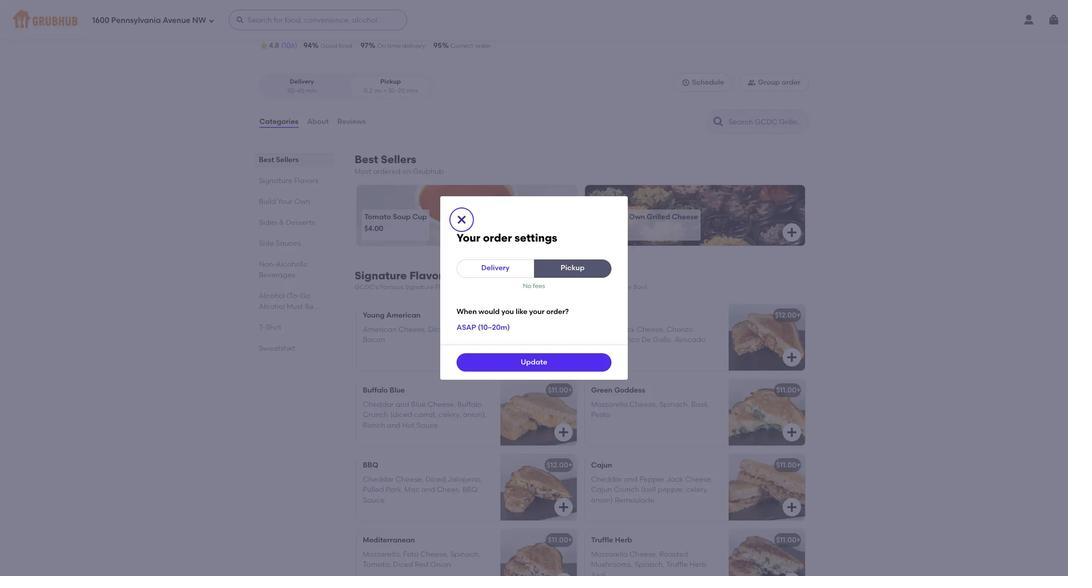 Task type: describe. For each thing, give the bounding box(es) containing it.
non-alcoholic beverages tab
[[259, 259, 330, 280]]

would
[[479, 307, 500, 316]]

$12.00 + for cheddar cheese, diced jalapeno, pulled pork, mac and chees, bbq sauce
[[547, 461, 573, 469]]

build your own grilled cheese
[[593, 212, 698, 221]]

buffalo blue image
[[501, 379, 577, 445]]

pulled
[[363, 485, 384, 494]]

gcdc grilled cheese bar
[[259, 2, 440, 19]]

search icon image
[[713, 116, 725, 128]]

categories button
[[259, 104, 299, 140]]

people icon image
[[748, 79, 756, 87]]

tomato, inside the mozzarella, feta cheese, spinach, tomato, diced red onion
[[363, 560, 391, 569]]

avenue for 1600 pennsylvania avenue nw
[[163, 16, 191, 25]]

green
[[591, 386, 613, 394]]

mozzarella cheese, roasted mushrooms, spinach, truffle herb aioli
[[591, 550, 707, 576]]

famous
[[380, 284, 404, 291]]

nw for 1600 pennsylvania avenue nw
[[192, 16, 206, 25]]

signature flavors tab
[[259, 175, 330, 186]]

build for build your own
[[259, 197, 276, 206]]

0 vertical spatial bbq
[[363, 461, 378, 469]]

and down '(diced'
[[387, 421, 401, 430]]

$11.00 for mozzarella cheese, spinach, basil, pesto
[[776, 386, 797, 394]]

most
[[355, 167, 371, 176]]

mediterranean
[[363, 536, 415, 544]]

cheese, inside american cheese, diced tomato, bacon
[[399, 325, 427, 334]]

$11.00 + for mozzarella cheese, spinach, basil, pesto
[[776, 386, 801, 394]]

• (202) 393-4232
[[378, 26, 433, 35]]

+ for mozzarella cheese, spinach, basil, pesto
[[797, 386, 801, 394]]

about
[[307, 117, 329, 126]]

$11.00 + for cheddar and pepper jack cheese, cajun crunch (bell pepper, celery, onion) remoulade
[[776, 461, 801, 469]]

1730 pennsylvania avenue nw button
[[271, 25, 376, 37]]

mozzarella cheese, spinach, basil, pesto
[[591, 400, 709, 419]]

reviews
[[337, 117, 366, 126]]

cajun inside the cheddar and pepper jack cheese, cajun crunch (bell pepper, celery, onion) remoulade
[[591, 485, 612, 494]]

chorizo
[[667, 325, 693, 334]]

buffalo blue
[[363, 386, 405, 394]]

correct
[[451, 42, 474, 49]]

flavors for signature flavors
[[294, 176, 319, 185]]

diced for jalapeno,
[[426, 475, 446, 484]]

green goddess image
[[729, 379, 805, 445]]

(10–20m)
[[478, 323, 510, 332]]

american cheese, diced tomato, bacon
[[363, 325, 479, 344]]

pepper inside pepper jack cheese, chorizo crumble, pico de gallo, avocado crema
[[591, 325, 616, 334]]

group order button
[[739, 74, 809, 92]]

pico
[[625, 336, 640, 344]]

crunch inside cheddar and blue cheese, buffalo crunch (diced carrot, celery, onion), ranch and hot sauce
[[363, 411, 389, 419]]

$11.00 + for cheddar and blue cheese, buffalo crunch (diced carrot, celery, onion), ranch and hot sauce
[[548, 386, 573, 394]]

pennsylvania for 1600
[[111, 16, 161, 25]]

on
[[402, 167, 411, 176]]

de
[[642, 336, 651, 344]]

cheese, inside the mozzarella cheese, roasted mushrooms, spinach, truffle herb aioli
[[630, 550, 658, 559]]

pepper jack cheese, chorizo crumble, pico de gallo, avocado crema
[[591, 325, 706, 355]]

$11.00 + for american cheese, diced tomato, bacon
[[548, 311, 573, 319]]

cheddar for pork,
[[363, 475, 394, 484]]

remoulade
[[615, 496, 655, 504]]

jalapeno,
[[448, 475, 483, 484]]

cheese, inside cheddar and blue cheese, buffalo crunch (diced carrot, celery, onion), ranch and hot sauce
[[428, 400, 456, 409]]

own for build your own
[[294, 197, 310, 206]]

herb inside the mozzarella cheese, roasted mushrooms, spinach, truffle herb aioli
[[690, 560, 707, 569]]

ranch
[[363, 421, 385, 430]]

asap (10–20m) button
[[457, 319, 510, 337]]

svg image inside main navigation navigation
[[1048, 14, 1060, 26]]

settings
[[515, 231, 558, 244]]

min inside pickup 0.2 mi • 10–20 min
[[407, 87, 418, 94]]

delivery 30–45 min
[[287, 78, 317, 94]]

patty
[[548, 284, 564, 291]]

cheese, inside mozzarella cheese, spinach, basil, pesto
[[630, 400, 658, 409]]

1 cajun from the top
[[591, 461, 612, 469]]

best sellers most ordered on grubhub
[[355, 153, 444, 176]]

buffalo inside cheddar and blue cheese, buffalo crunch (diced carrot, celery, onion), ranch and hot sauce
[[458, 400, 482, 409]]

grilled inside signature flavors gcdc's famous signature flavors: available as a grilled cheese, patty melt, or mac & cheese bowl.
[[502, 284, 521, 291]]

mozzarella, feta cheese, spinach, tomato, diced red onion
[[363, 550, 481, 569]]

94
[[304, 41, 312, 50]]

95
[[434, 41, 442, 50]]

on
[[377, 42, 386, 49]]

basil,
[[691, 400, 709, 409]]

side sauces
[[259, 239, 301, 248]]

0 vertical spatial american
[[386, 311, 421, 319]]

schedule
[[692, 78, 725, 87]]

+ for cheddar and blue cheese, buffalo crunch (diced carrot, celery, onion), ranch and hot sauce
[[568, 386, 573, 394]]

cheese, inside the mozzarella, feta cheese, spinach, tomato, diced red onion
[[420, 550, 449, 559]]

bbq image
[[501, 454, 577, 520]]

393-
[[402, 26, 417, 35]]

1 horizontal spatial your
[[457, 231, 481, 244]]

cheddar and blue cheese, buffalo crunch (diced carrot, celery, onion), ranch and hot sauce
[[363, 400, 487, 430]]

group order
[[758, 78, 801, 87]]

build your own
[[259, 197, 310, 206]]

chees,
[[437, 485, 461, 494]]

sauce inside cheddar cheese, diced jalapeno, pulled pork, mac and chees, bbq sauce
[[363, 496, 385, 504]]

& inside signature flavors gcdc's famous signature flavors: available as a grilled cheese, patty melt, or mac & cheese bowl.
[[603, 284, 608, 291]]

fees
[[533, 282, 545, 289]]

1 horizontal spatial svg image
[[786, 351, 798, 363]]

+ for mozzarella cheese, roasted mushrooms, spinach, truffle herb aioli
[[797, 536, 801, 544]]

pepper,
[[658, 485, 684, 494]]

bacon
[[363, 336, 385, 344]]

avenue for 1730 pennsylvania avenue nw
[[335, 26, 361, 35]]

Search GCDC Grilled Cheese Bar search field
[[728, 117, 806, 127]]

0 horizontal spatial herb
[[615, 536, 632, 544]]

pennsylvania for 1730
[[288, 26, 333, 35]]

your for build your own
[[278, 197, 293, 206]]

on time delivery
[[377, 42, 425, 49]]

best sellers tab
[[259, 154, 330, 165]]

grubhub
[[413, 167, 444, 176]]

onion),
[[463, 411, 487, 419]]

cheese, inside signature flavors gcdc's famous signature flavors: available as a grilled cheese, patty melt, or mac & cheese bowl.
[[523, 284, 547, 291]]

+ for cheddar and pepper jack cheese, cajun crunch (bell pepper, celery, onion) remoulade
[[797, 461, 801, 469]]

order for your
[[483, 231, 512, 244]]

celery, inside the cheddar and pepper jack cheese, cajun crunch (bell pepper, celery, onion) remoulade
[[686, 485, 709, 494]]

flavors:
[[435, 284, 458, 291]]

$12.00 for cheddar cheese, diced jalapeno, pulled pork, mac and chees, bbq sauce
[[547, 461, 568, 469]]

1600 pennsylvania avenue nw
[[92, 16, 206, 25]]

asap
[[457, 323, 476, 332]]

spinach, inside mozzarella cheese, spinach, basil, pesto
[[660, 400, 690, 409]]

soup
[[393, 212, 411, 221]]

goddess
[[614, 386, 645, 394]]

asap (10–20m)
[[457, 323, 510, 332]]

cheddar cheese, diced jalapeno, pulled pork, mac and chees, bbq sauce
[[363, 475, 483, 504]]

$11.00 + for mozzarella, feta cheese, spinach, tomato, diced red onion
[[548, 536, 573, 544]]

truffle herb image
[[729, 529, 805, 576]]

$11.00 for mozzarella, feta cheese, spinach, tomato, diced red onion
[[548, 536, 568, 544]]

t-
[[259, 323, 266, 332]]

0 horizontal spatial truffle
[[591, 536, 613, 544]]

when would you like your order?
[[457, 307, 569, 316]]

sauces
[[276, 239, 301, 248]]

t-shirt
[[259, 323, 281, 332]]

sides & desserts
[[259, 218, 315, 227]]

feta
[[403, 550, 419, 559]]

gcdc
[[259, 2, 304, 19]]

$11.00 for cheddar and pepper jack cheese, cajun crunch (bell pepper, celery, onion) remoulade
[[776, 461, 797, 469]]

american inside american cheese, diced tomato, bacon
[[363, 325, 397, 334]]

beverages
[[259, 271, 295, 279]]

cup
[[412, 212, 427, 221]]

pickup 0.2 mi • 10–20 min
[[364, 78, 418, 94]]

celery, inside cheddar and blue cheese, buffalo crunch (diced carrot, celery, onion), ranch and hot sauce
[[439, 411, 461, 419]]

jack inside the cheddar and pepper jack cheese, cajun crunch (bell pepper, celery, onion) remoulade
[[666, 475, 683, 484]]

30–45
[[287, 87, 305, 94]]

min inside delivery 30–45 min
[[306, 87, 317, 94]]

and inside the cheddar and pepper jack cheese, cajun crunch (bell pepper, celery, onion) remoulade
[[624, 475, 638, 484]]

subscription pass image
[[259, 27, 269, 35]]

your for build your own grilled cheese
[[612, 212, 627, 221]]

mediterranean image
[[501, 529, 577, 576]]

gcdc's
[[355, 284, 379, 291]]

$11.00 for american cheese, diced tomato, bacon
[[548, 311, 568, 319]]

update button
[[457, 354, 612, 372]]

svg image inside schedule button
[[682, 79, 690, 87]]

signature for signature flavors gcdc's famous signature flavors: available as a grilled cheese, patty melt, or mac & cheese bowl.
[[355, 269, 407, 282]]

truffle inside the mozzarella cheese, roasted mushrooms, spinach, truffle herb aioli
[[667, 560, 688, 569]]

2 vertical spatial signature
[[405, 284, 434, 291]]

$4.00
[[364, 224, 384, 233]]

melt,
[[565, 284, 580, 291]]

about button
[[307, 104, 329, 140]]

mozzarella for truffle
[[591, 550, 628, 559]]

(diced
[[390, 411, 412, 419]]

0 vertical spatial •
[[378, 26, 381, 35]]



Task type: vqa. For each thing, say whether or not it's contained in the screenshot.
Categories button
yes



Task type: locate. For each thing, give the bounding box(es) containing it.
young american image
[[501, 304, 577, 370]]

cheddar inside cheddar and blue cheese, buffalo crunch (diced carrot, celery, onion), ranch and hot sauce
[[363, 400, 394, 409]]

$11.00
[[548, 311, 568, 319], [548, 386, 568, 394], [776, 386, 797, 394], [776, 461, 797, 469], [548, 536, 568, 544], [776, 536, 797, 544]]

nw inside main navigation navigation
[[192, 16, 206, 25]]

sauce inside cheddar and blue cheese, buffalo crunch (diced carrot, celery, onion), ranch and hot sauce
[[417, 421, 438, 430]]

1 vertical spatial pennsylvania
[[288, 26, 333, 35]]

mozzarella inside mozzarella cheese, spinach, basil, pesto
[[591, 400, 628, 409]]

2 vertical spatial cheese
[[609, 284, 632, 291]]

0 horizontal spatial •
[[378, 26, 381, 35]]

sides & desserts tab
[[259, 217, 330, 228]]

time
[[388, 42, 401, 49]]

0.2
[[364, 87, 373, 94]]

best for best sellers most ordered on grubhub
[[355, 153, 378, 166]]

cheddar inside the cheddar and pepper jack cheese, cajun crunch (bell pepper, celery, onion) remoulade
[[591, 475, 622, 484]]

nw inside button
[[362, 26, 375, 35]]

american up american cheese, diced tomato, bacon
[[386, 311, 421, 319]]

mac right or
[[589, 284, 602, 291]]

jack up pico
[[618, 325, 635, 334]]

cheddar for crunch
[[363, 400, 394, 409]]

0 vertical spatial crunch
[[363, 411, 389, 419]]

• inside pickup 0.2 mi • 10–20 min
[[384, 87, 386, 94]]

roasted
[[660, 550, 688, 559]]

cheese, inside pepper jack cheese, chorizo crumble, pico de gallo, avocado crema
[[637, 325, 665, 334]]

own inside button
[[629, 212, 645, 221]]

buffalo
[[363, 386, 388, 394], [458, 400, 482, 409]]

0 vertical spatial cajun
[[591, 461, 612, 469]]

spinach, inside the mozzarella, feta cheese, spinach, tomato, diced red onion
[[450, 550, 481, 559]]

1730 pennsylvania avenue nw
[[272, 26, 375, 35]]

buffalo up "ranch"
[[363, 386, 388, 394]]

delivery
[[290, 78, 314, 85], [482, 264, 510, 272]]

0 horizontal spatial own
[[294, 197, 310, 206]]

sauce
[[417, 421, 438, 430], [363, 496, 385, 504]]

diced inside american cheese, diced tomato, bacon
[[428, 325, 449, 334]]

0 horizontal spatial &
[[279, 218, 284, 227]]

and inside cheddar cheese, diced jalapeno, pulled pork, mac and chees, bbq sauce
[[422, 485, 435, 494]]

0 vertical spatial blue
[[390, 386, 405, 394]]

signature inside tab
[[259, 176, 293, 185]]

cheddar up pulled
[[363, 475, 394, 484]]

southwest image
[[729, 304, 805, 370]]

1 vertical spatial mozzarella
[[591, 550, 628, 559]]

sweatshirt tab
[[259, 343, 330, 354]]

cheese,
[[523, 284, 547, 291], [399, 325, 427, 334], [637, 325, 665, 334], [428, 400, 456, 409], [630, 400, 658, 409], [396, 475, 424, 484], [685, 475, 713, 484], [420, 550, 449, 559], [630, 550, 658, 559]]

pepper up (bell
[[640, 475, 665, 484]]

0 vertical spatial &
[[279, 218, 284, 227]]

1 horizontal spatial &
[[603, 284, 608, 291]]

delivery
[[402, 42, 425, 49]]

0 vertical spatial grilled
[[308, 2, 356, 19]]

1600
[[92, 16, 109, 25]]

+ for pepper jack cheese, chorizo crumble, pico de gallo, avocado crema
[[797, 311, 801, 319]]

mozzarella up mushrooms,
[[591, 550, 628, 559]]

good food
[[321, 42, 352, 49]]

0 vertical spatial diced
[[428, 325, 449, 334]]

delivery button
[[457, 259, 534, 278]]

alcoholic
[[276, 260, 308, 269]]

as
[[488, 284, 495, 291]]

sauce down pulled
[[363, 496, 385, 504]]

0 horizontal spatial your
[[278, 197, 293, 206]]

shirt
[[266, 323, 281, 332]]

$11.00 + for mozzarella cheese, roasted mushrooms, spinach, truffle herb aioli
[[776, 536, 801, 544]]

pickup inside pickup 0.2 mi • 10–20 min
[[381, 78, 401, 85]]

0 horizontal spatial nw
[[192, 16, 206, 25]]

2 horizontal spatial grilled
[[647, 212, 670, 221]]

sellers up on
[[381, 153, 416, 166]]

ordered
[[373, 167, 401, 176]]

0 vertical spatial cheese
[[359, 2, 412, 19]]

diced left 'asap'
[[428, 325, 449, 334]]

0 vertical spatial avenue
[[163, 16, 191, 25]]

pickup for pickup 0.2 mi • 10–20 min
[[381, 78, 401, 85]]

spinach, inside the mozzarella cheese, roasted mushrooms, spinach, truffle herb aioli
[[635, 560, 665, 569]]

avenue inside button
[[335, 26, 361, 35]]

and up remoulade
[[624, 475, 638, 484]]

your inside tab
[[278, 197, 293, 206]]

$11.00 for mozzarella cheese, roasted mushrooms, spinach, truffle herb aioli
[[776, 536, 797, 544]]

best inside "tab"
[[259, 156, 274, 164]]

1 vertical spatial mac
[[405, 485, 420, 494]]

main navigation navigation
[[0, 0, 1068, 40]]

pepper up crumble,
[[591, 325, 616, 334]]

1 horizontal spatial •
[[384, 87, 386, 94]]

mozzarella for green
[[591, 400, 628, 409]]

min right 30–45
[[306, 87, 317, 94]]

1 vertical spatial herb
[[690, 560, 707, 569]]

your inside button
[[612, 212, 627, 221]]

pennsylvania right 1600
[[111, 16, 161, 25]]

cheese inside signature flavors gcdc's famous signature flavors: available as a grilled cheese, patty melt, or mac & cheese bowl.
[[609, 284, 632, 291]]

$12.00 for pepper jack cheese, chorizo crumble, pico de gallo, avocado crema
[[775, 311, 797, 319]]

pickup up 10–20 on the top of page
[[381, 78, 401, 85]]

signature
[[259, 176, 293, 185], [355, 269, 407, 282], [405, 284, 434, 291]]

sweatshirt
[[259, 344, 295, 353]]

1 horizontal spatial pennsylvania
[[288, 26, 333, 35]]

0 vertical spatial jack
[[618, 325, 635, 334]]

tomato, inside american cheese, diced tomato, bacon
[[450, 325, 479, 334]]

pickup for pickup
[[561, 264, 585, 272]]

sellers inside "tab"
[[276, 156, 299, 164]]

0 vertical spatial delivery
[[290, 78, 314, 85]]

delivery up 30–45
[[290, 78, 314, 85]]

signature up famous
[[355, 269, 407, 282]]

non-alcoholic beverages
[[259, 260, 308, 279]]

1 vertical spatial cheese
[[672, 212, 698, 221]]

0 vertical spatial pickup
[[381, 78, 401, 85]]

cheese inside button
[[672, 212, 698, 221]]

1 horizontal spatial celery,
[[686, 485, 709, 494]]

build inside build your own grilled cheese button
[[593, 212, 610, 221]]

cheddar for cajun
[[591, 475, 622, 484]]

spinach, up 'onion'
[[450, 550, 481, 559]]

10–20
[[388, 87, 405, 94]]

2 vertical spatial spinach,
[[635, 560, 665, 569]]

0 horizontal spatial mac
[[405, 485, 420, 494]]

bowl.
[[633, 284, 649, 291]]

2 mozzarella from the top
[[591, 550, 628, 559]]

red
[[415, 560, 429, 569]]

0 vertical spatial tomato,
[[450, 325, 479, 334]]

spinach, left basil,
[[660, 400, 690, 409]]

1 horizontal spatial build
[[593, 212, 610, 221]]

flavors
[[294, 176, 319, 185], [410, 269, 449, 282]]

pennsylvania inside button
[[288, 26, 333, 35]]

0 vertical spatial celery,
[[439, 411, 461, 419]]

blue up carrot,
[[411, 400, 426, 409]]

bbq
[[363, 461, 378, 469], [463, 485, 478, 494]]

2 vertical spatial order
[[483, 231, 512, 244]]

celery,
[[439, 411, 461, 419], [686, 485, 709, 494]]

spinach, down roasted
[[635, 560, 665, 569]]

flavors inside tab
[[294, 176, 319, 185]]

1 vertical spatial crunch
[[614, 485, 639, 494]]

(bell
[[641, 485, 656, 494]]

flavors inside signature flavors gcdc's famous signature flavors: available as a grilled cheese, patty melt, or mac & cheese bowl.
[[410, 269, 449, 282]]

$11.00 for cheddar and blue cheese, buffalo crunch (diced carrot, celery, onion), ranch and hot sauce
[[548, 386, 568, 394]]

1 horizontal spatial herb
[[690, 560, 707, 569]]

& right or
[[603, 284, 608, 291]]

0 horizontal spatial buffalo
[[363, 386, 388, 394]]

1 vertical spatial flavors
[[410, 269, 449, 282]]

delivery for delivery
[[482, 264, 510, 272]]

green goddess
[[591, 386, 645, 394]]

0 vertical spatial flavors
[[294, 176, 319, 185]]

svg image
[[1048, 14, 1060, 26], [682, 79, 690, 87], [786, 351, 798, 363]]

bbq down the jalapeno,
[[463, 485, 478, 494]]

+ for american cheese, diced tomato, bacon
[[568, 311, 573, 319]]

mi
[[375, 87, 382, 94]]

1 vertical spatial celery,
[[686, 485, 709, 494]]

sellers for best sellers
[[276, 156, 299, 164]]

0 vertical spatial own
[[294, 197, 310, 206]]

0 horizontal spatial tomato,
[[363, 560, 391, 569]]

1 vertical spatial blue
[[411, 400, 426, 409]]

diced inside cheddar cheese, diced jalapeno, pulled pork, mac and chees, bbq sauce
[[426, 475, 446, 484]]

& right sides
[[279, 218, 284, 227]]

0 vertical spatial sauce
[[417, 421, 438, 430]]

1 vertical spatial cajun
[[591, 485, 612, 494]]

1 vertical spatial •
[[384, 87, 386, 94]]

order right correct
[[475, 42, 491, 49]]

1 horizontal spatial avenue
[[335, 26, 361, 35]]

1 horizontal spatial $12.00 +
[[775, 311, 801, 319]]

1 horizontal spatial $12.00
[[775, 311, 797, 319]]

spinach,
[[660, 400, 690, 409], [450, 550, 481, 559], [635, 560, 665, 569]]

4232
[[417, 26, 433, 35]]

cheddar up onion)
[[591, 475, 622, 484]]

crunch up "ranch"
[[363, 411, 389, 419]]

best for best sellers
[[259, 156, 274, 164]]

pickup up melt,
[[561, 264, 585, 272]]

svg image
[[236, 16, 244, 24], [208, 18, 214, 24], [456, 213, 468, 226], [786, 227, 798, 239], [558, 351, 570, 363], [558, 426, 570, 438], [786, 426, 798, 438], [558, 501, 570, 513], [786, 501, 798, 513]]

bbq inside cheddar cheese, diced jalapeno, pulled pork, mac and chees, bbq sauce
[[463, 485, 478, 494]]

signature left the flavors:
[[405, 284, 434, 291]]

best up most
[[355, 153, 378, 166]]

onion
[[430, 560, 451, 569]]

young american
[[363, 311, 421, 319]]

1730
[[272, 26, 286, 35]]

2 vertical spatial svg image
[[786, 351, 798, 363]]

truffle
[[591, 536, 613, 544], [667, 560, 688, 569]]

(202)
[[383, 26, 400, 35]]

1 horizontal spatial grilled
[[502, 284, 521, 291]]

and left chees,
[[422, 485, 435, 494]]

build your own tab
[[259, 196, 330, 207]]

1 horizontal spatial own
[[629, 212, 645, 221]]

2 horizontal spatial your
[[612, 212, 627, 221]]

diced down feta
[[393, 560, 413, 569]]

buffalo up onion),
[[458, 400, 482, 409]]

0 horizontal spatial cheese
[[359, 2, 412, 19]]

signature down best sellers
[[259, 176, 293, 185]]

crunch inside the cheddar and pepper jack cheese, cajun crunch (bell pepper, celery, onion) remoulade
[[614, 485, 639, 494]]

sellers inside best sellers most ordered on grubhub
[[381, 153, 416, 166]]

pickup inside button
[[561, 264, 585, 272]]

sellers up signature flavors
[[276, 156, 299, 164]]

1 vertical spatial signature
[[355, 269, 407, 282]]

97
[[361, 41, 369, 50]]

1 vertical spatial &
[[603, 284, 608, 291]]

build inside "build your own" tab
[[259, 197, 276, 206]]

1 vertical spatial grilled
[[647, 212, 670, 221]]

0 vertical spatial spinach,
[[660, 400, 690, 409]]

+ for cheddar cheese, diced jalapeno, pulled pork, mac and chees, bbq sauce
[[568, 461, 573, 469]]

like
[[516, 307, 528, 316]]

cheddar and pepper jack cheese, cajun crunch (bell pepper, celery, onion) remoulade
[[591, 475, 713, 504]]

non-
[[259, 260, 276, 269]]

t-shirt tab
[[259, 322, 330, 333]]

0 horizontal spatial flavors
[[294, 176, 319, 185]]

signature flavors
[[259, 176, 319, 185]]

1 vertical spatial american
[[363, 325, 397, 334]]

crunch up remoulade
[[614, 485, 639, 494]]

1 horizontal spatial sellers
[[381, 153, 416, 166]]

$12.00 + for pepper jack cheese, chorizo crumble, pico de gallo, avocado crema
[[775, 311, 801, 319]]

mozzarella,
[[363, 550, 402, 559]]

0 horizontal spatial avenue
[[163, 16, 191, 25]]

tomato, down the mozzarella,
[[363, 560, 391, 569]]

nw for 1730 pennsylvania avenue nw
[[362, 26, 375, 35]]

order up delivery 'button'
[[483, 231, 512, 244]]

and up '(diced'
[[396, 400, 409, 409]]

0 vertical spatial pennsylvania
[[111, 16, 161, 25]]

•
[[378, 26, 381, 35], [384, 87, 386, 94]]

1 mozzarella from the top
[[591, 400, 628, 409]]

order inside button
[[782, 78, 801, 87]]

mac right the pork,
[[405, 485, 420, 494]]

pennsylvania up 94
[[288, 26, 333, 35]]

0 vertical spatial $12.00
[[775, 311, 797, 319]]

0 horizontal spatial min
[[306, 87, 317, 94]]

american up bacon
[[363, 325, 397, 334]]

your order settings
[[457, 231, 558, 244]]

pennsylvania inside main navigation navigation
[[111, 16, 161, 25]]

delivery for delivery 30–45 min
[[290, 78, 314, 85]]

1 vertical spatial pickup
[[561, 264, 585, 272]]

sauce down carrot,
[[417, 421, 438, 430]]

1 horizontal spatial jack
[[666, 475, 683, 484]]

order for group
[[782, 78, 801, 87]]

avocado
[[675, 336, 706, 344]]

option group
[[259, 74, 434, 99]]

delivery up a
[[482, 264, 510, 272]]

0 vertical spatial buffalo
[[363, 386, 388, 394]]

delivery inside delivery 30–45 min
[[290, 78, 314, 85]]

$12.00
[[775, 311, 797, 319], [547, 461, 568, 469]]

no
[[523, 282, 532, 289]]

own inside tab
[[294, 197, 310, 206]]

build for build your own grilled cheese
[[593, 212, 610, 221]]

1 vertical spatial nw
[[362, 26, 375, 35]]

delivery inside 'button'
[[482, 264, 510, 272]]

grilled inside button
[[647, 212, 670, 221]]

1 vertical spatial spinach,
[[450, 550, 481, 559]]

mac inside signature flavors gcdc's famous signature flavors: available as a grilled cheese, patty melt, or mac & cheese bowl.
[[589, 284, 602, 291]]

1 min from the left
[[306, 87, 317, 94]]

cheddar inside cheddar cheese, diced jalapeno, pulled pork, mac and chees, bbq sauce
[[363, 475, 394, 484]]

jack inside pepper jack cheese, chorizo crumble, pico de gallo, avocado crema
[[618, 325, 635, 334]]

side sauces tab
[[259, 238, 330, 249]]

order for correct
[[475, 42, 491, 49]]

sellers for best sellers most ordered on grubhub
[[381, 153, 416, 166]]

flavors up the flavors:
[[410, 269, 449, 282]]

1 vertical spatial $12.00
[[547, 461, 568, 469]]

order right group
[[782, 78, 801, 87]]

diced
[[428, 325, 449, 334], [426, 475, 446, 484], [393, 560, 413, 569]]

1 vertical spatial truffle
[[667, 560, 688, 569]]

jack up pepper,
[[666, 475, 683, 484]]

0 vertical spatial your
[[278, 197, 293, 206]]

update
[[521, 358, 548, 367]]

pepper inside the cheddar and pepper jack cheese, cajun crunch (bell pepper, celery, onion) remoulade
[[640, 475, 665, 484]]

or
[[581, 284, 587, 291]]

• left (202)
[[378, 26, 381, 35]]

option group containing delivery 30–45 min
[[259, 74, 434, 99]]

cheddar down buffalo blue on the bottom
[[363, 400, 394, 409]]

2 horizontal spatial cheese
[[672, 212, 698, 221]]

cheese, inside the cheddar and pepper jack cheese, cajun crunch (bell pepper, celery, onion) remoulade
[[685, 475, 713, 484]]

group
[[758, 78, 780, 87]]

pork,
[[386, 485, 403, 494]]

min right 10–20 on the top of page
[[407, 87, 418, 94]]

truffle down roasted
[[667, 560, 688, 569]]

crema
[[591, 346, 615, 355]]

0 vertical spatial herb
[[615, 536, 632, 544]]

1 horizontal spatial sauce
[[417, 421, 438, 430]]

0 vertical spatial truffle
[[591, 536, 613, 544]]

diced inside the mozzarella, feta cheese, spinach, tomato, diced red onion
[[393, 560, 413, 569]]

onion)
[[591, 496, 613, 504]]

diced for tomato,
[[428, 325, 449, 334]]

mushrooms,
[[591, 560, 633, 569]]

best up signature flavors
[[259, 156, 274, 164]]

star icon image
[[259, 41, 269, 51]]

2 cajun from the top
[[591, 485, 612, 494]]

flavors for signature flavors gcdc's famous signature flavors: available as a grilled cheese, patty melt, or mac & cheese bowl.
[[410, 269, 449, 282]]

order
[[475, 42, 491, 49], [782, 78, 801, 87], [483, 231, 512, 244]]

tab
[[259, 291, 330, 312]]

1 vertical spatial delivery
[[482, 264, 510, 272]]

own
[[294, 197, 310, 206], [629, 212, 645, 221]]

0 horizontal spatial best
[[259, 156, 274, 164]]

• right mi
[[384, 87, 386, 94]]

2 min from the left
[[407, 87, 418, 94]]

cajun image
[[729, 454, 805, 520]]

best
[[355, 153, 378, 166], [259, 156, 274, 164]]

mozzarella up pesto
[[591, 400, 628, 409]]

and
[[396, 400, 409, 409], [387, 421, 401, 430], [624, 475, 638, 484], [422, 485, 435, 494]]

blue up '(diced'
[[390, 386, 405, 394]]

mac inside cheddar cheese, diced jalapeno, pulled pork, mac and chees, bbq sauce
[[405, 485, 420, 494]]

+
[[568, 311, 573, 319], [797, 311, 801, 319], [568, 386, 573, 394], [797, 386, 801, 394], [568, 461, 573, 469], [797, 461, 801, 469], [568, 536, 573, 544], [797, 536, 801, 544]]

1 vertical spatial own
[[629, 212, 645, 221]]

0 vertical spatial svg image
[[1048, 14, 1060, 26]]

1 horizontal spatial nw
[[362, 26, 375, 35]]

best inside best sellers most ordered on grubhub
[[355, 153, 378, 166]]

1 horizontal spatial buffalo
[[458, 400, 482, 409]]

cheese, inside cheddar cheese, diced jalapeno, pulled pork, mac and chees, bbq sauce
[[396, 475, 424, 484]]

1 vertical spatial bbq
[[463, 485, 478, 494]]

+ for mozzarella, feta cheese, spinach, tomato, diced red onion
[[568, 536, 573, 544]]

schedule button
[[673, 74, 733, 92]]

0 horizontal spatial crunch
[[363, 411, 389, 419]]

1 horizontal spatial blue
[[411, 400, 426, 409]]

celery, right pepper,
[[686, 485, 709, 494]]

own for build your own grilled cheese
[[629, 212, 645, 221]]

diced up chees,
[[426, 475, 446, 484]]

0 horizontal spatial delivery
[[290, 78, 314, 85]]

mozzarella inside the mozzarella cheese, roasted mushrooms, spinach, truffle herb aioli
[[591, 550, 628, 559]]

truffle up mushrooms,
[[591, 536, 613, 544]]

avenue inside main navigation navigation
[[163, 16, 191, 25]]

0 horizontal spatial build
[[259, 197, 276, 206]]

1 horizontal spatial crunch
[[614, 485, 639, 494]]

$12.00 +
[[775, 311, 801, 319], [547, 461, 573, 469]]

tomato, down when
[[450, 325, 479, 334]]

1 horizontal spatial min
[[407, 87, 418, 94]]

crunch
[[363, 411, 389, 419], [614, 485, 639, 494]]

you
[[502, 307, 514, 316]]

1 horizontal spatial mac
[[589, 284, 602, 291]]

sides
[[259, 218, 277, 227]]

celery, right carrot,
[[439, 411, 461, 419]]

1 horizontal spatial pickup
[[561, 264, 585, 272]]

pepper
[[591, 325, 616, 334], [640, 475, 665, 484]]

0 horizontal spatial sauce
[[363, 496, 385, 504]]

1 vertical spatial $12.00 +
[[547, 461, 573, 469]]

& inside 'tab'
[[279, 218, 284, 227]]

herb
[[615, 536, 632, 544], [690, 560, 707, 569]]

(106)
[[281, 41, 297, 50]]

0 horizontal spatial grilled
[[308, 2, 356, 19]]

1 horizontal spatial tomato,
[[450, 325, 479, 334]]

bbq up pulled
[[363, 461, 378, 469]]

pickup
[[381, 78, 401, 85], [561, 264, 585, 272]]

american
[[386, 311, 421, 319], [363, 325, 397, 334]]

blue inside cheddar and blue cheese, buffalo crunch (diced carrot, celery, onion), ranch and hot sauce
[[411, 400, 426, 409]]

signature for signature flavors
[[259, 176, 293, 185]]

0 vertical spatial mac
[[589, 284, 602, 291]]

1 horizontal spatial flavors
[[410, 269, 449, 282]]

flavors down the 'best sellers' "tab"
[[294, 176, 319, 185]]

gallo,
[[653, 336, 673, 344]]

young
[[363, 311, 385, 319]]



